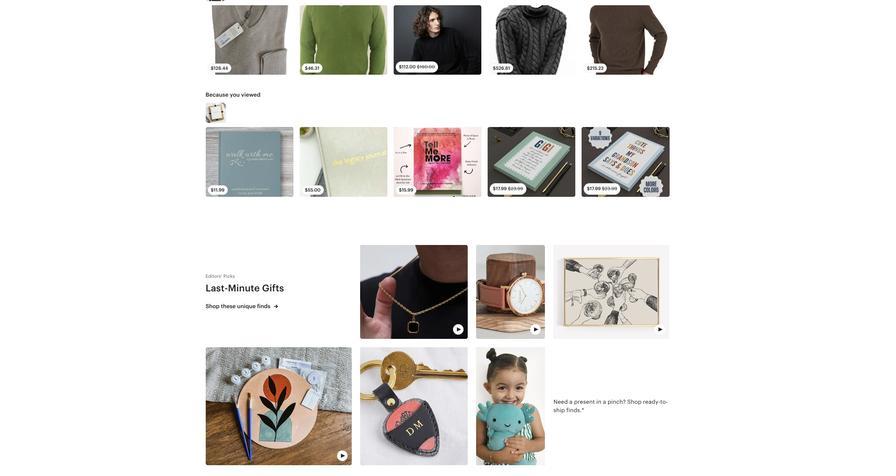 Task type: locate. For each thing, give the bounding box(es) containing it.
1 horizontal spatial shop
[[627, 399, 642, 406]]

$ 15.99
[[399, 187, 413, 193]]

organic nature paint by number kit, modern boho paint kit, craft diy kit, paint by number kit adult, boho home decor, paint and sip, image
[[206, 348, 352, 466]]

$ 17.99 $ 23.99
[[493, 186, 523, 192], [587, 186, 617, 192]]

need a present in a pinch? shop ready-to- ship finds.*
[[554, 399, 668, 414]]

1 horizontal spatial 17.99
[[590, 186, 601, 192]]

gifts
[[262, 283, 284, 294]]

2 17.99 from the left
[[590, 186, 601, 192]]

$ for 'tell me more about you, grandma | genealogy gift | memory book | grandma guided journal | family tree book | grandma keepsake book' image
[[399, 187, 402, 193]]

1 $ 17.99 $ 23.99 from the left
[[493, 186, 523, 192]]

2 23.99 from the left
[[605, 186, 617, 192]]

0 horizontal spatial a
[[569, 399, 573, 406]]

viewed
[[241, 92, 261, 98]]

$ for 100% cashmere sweater from nepal image
[[305, 66, 308, 71]]

160.00
[[420, 64, 435, 70]]

editors' picks
[[206, 274, 235, 279]]

shop left ready-
[[627, 399, 642, 406]]

1 vertical spatial shop
[[627, 399, 642, 406]]

these
[[221, 303, 236, 310]]

$
[[399, 64, 402, 70], [417, 64, 420, 70], [211, 66, 214, 71], [305, 66, 308, 71], [493, 66, 496, 71], [587, 66, 590, 71], [493, 186, 496, 192], [508, 186, 511, 192], [587, 186, 590, 192], [602, 186, 605, 192], [211, 187, 214, 193], [305, 187, 308, 193], [399, 187, 402, 193]]

you
[[230, 92, 240, 98]]

minute
[[228, 283, 260, 294]]

shop left 'these'
[[206, 303, 220, 310]]

$ 112.00 $ 160.00
[[399, 64, 435, 70]]

shop
[[206, 303, 220, 310], [627, 399, 642, 406]]

because
[[206, 92, 229, 98]]

shop inside 'link'
[[206, 303, 220, 310]]

215.22
[[590, 66, 604, 71]]

0 horizontal spatial $ 17.99 $ 23.99
[[493, 186, 523, 192]]

1 horizontal spatial $ 17.99 $ 23.99
[[587, 186, 617, 192]]

pure cashmere sweater for men, hand knit in soft cashmere with cables and turtle neck made to order image
[[488, 5, 576, 75]]

a
[[569, 399, 573, 406], [603, 399, 606, 406]]

finds.*
[[567, 407, 584, 414]]

a up the finds.*
[[569, 399, 573, 406]]

23.99
[[511, 186, 523, 192], [605, 186, 617, 192]]

526.81
[[496, 66, 510, 71]]

$ for cashmere sweater men image
[[587, 66, 590, 71]]

128.44
[[214, 66, 228, 71]]

1 23.99 from the left
[[511, 186, 523, 192]]

$ 526.81
[[493, 66, 510, 71]]

0 horizontal spatial shop
[[206, 303, 220, 310]]

17.99
[[496, 186, 507, 192], [590, 186, 601, 192]]

cheers print | bar cart wall decor | cheers sign | cheers printable wall art | bar cart accessories | bar cart art | digital download image
[[554, 245, 670, 339]]

1 horizontal spatial a
[[603, 399, 606, 406]]

0 horizontal spatial 23.99
[[511, 186, 523, 192]]

112.00
[[402, 64, 416, 70]]

in
[[596, 399, 601, 406]]

2 $ 17.99 $ 23.99 from the left
[[587, 186, 617, 192]]

the willow cashmere sweater (100% cashmere) image
[[394, 5, 481, 75]]

the legacy journal® - the official life story journal for parents & grandparents - prompted journal image
[[300, 127, 387, 197]]

0 horizontal spatial 17.99
[[496, 186, 507, 192]]

$ for pure cashmere sweater for men, hand knit in soft cashmere with cables and turtle neck made to order image at the right of page
[[493, 66, 496, 71]]

grandma journal grandmother gift from grandson memory book mother's day gift for nana birthday gift for mom grandparents day gift for new image
[[582, 127, 670, 197]]

a right in
[[603, 399, 606, 406]]

last-
[[206, 283, 228, 294]]

grandma keepsake book to record her life | walk with me a grandmother's story: a guided journal of memories for my grandchild | grandma gift image
[[206, 127, 293, 197]]

$ for the made in italy 100% cashmere herren pullover v kragen 5 farben s 2xl weich geschmeidig image
[[211, 66, 214, 71]]

1 17.99 from the left
[[496, 186, 507, 192]]

0 vertical spatial shop
[[206, 303, 220, 310]]

1 horizontal spatial 23.99
[[605, 186, 617, 192]]

46.31
[[308, 66, 319, 71]]

$ 55.00
[[305, 187, 321, 193]]

$ for grandma journal grandmother gift from grandson memory book mother's day gift for nana birthday gift for mom grandparents day gift for new image
[[587, 186, 590, 192]]



Task type: describe. For each thing, give the bounding box(es) containing it.
55.00
[[308, 187, 321, 193]]

23.99 for grandma journal, gigi gift, memory book, keepsake notebook, legacy book, family tree, mothers day gift for gigi birthday, gigi christmas image
[[511, 186, 523, 192]]

$ 128.44
[[211, 66, 228, 71]]

$ 17.99 $ 23.99 for grandma journal, gigi gift, memory book, keepsake notebook, legacy book, family tree, mothers day gift for gigi birthday, gigi christmas image
[[493, 186, 523, 192]]

made in italy 100% cashmere herren pullover v kragen 5 farben s 2xl weich geschmeidig image
[[206, 5, 293, 75]]

present
[[574, 399, 595, 406]]

17.99 for grandma journal, gigi gift, memory book, keepsake notebook, legacy book, family tree, mothers day gift for gigi birthday, gigi christmas image
[[496, 186, 507, 192]]

$ for grandma journal, gigi gift, memory book, keepsake notebook, legacy book, family tree, mothers day gift for gigi birthday, gigi christmas image
[[493, 186, 496, 192]]

ready-
[[643, 399, 660, 406]]

shop these unique finds link
[[206, 303, 352, 311]]

2 a from the left
[[603, 399, 606, 406]]

personalised plectrum holder leather keyring | keychain gift for musician dad | personalized father's day present for guitarists image
[[360, 348, 468, 466]]

$ for the legacy journal® - the official life story journal for parents & grandparents - prompted journal image
[[305, 187, 308, 193]]

last-minute gifts
[[206, 283, 284, 294]]

$ 215.22
[[587, 66, 604, 71]]

100% cashmere sweater from nepal image
[[300, 5, 387, 75]]

cashmere sweater men image
[[582, 5, 670, 75]]

shop these unique finds
[[206, 303, 272, 310]]

watch holder for men | hexagon watch stand image
[[476, 245, 545, 339]]

11.99
[[214, 187, 225, 193]]

ship
[[554, 407, 565, 414]]

unique
[[237, 303, 256, 310]]

to-
[[660, 399, 668, 406]]

$ 17.99 $ 23.99 for grandma journal grandmother gift from grandson memory book mother's day gift for nana birthday gift for mom grandparents day gift for new image
[[587, 186, 617, 192]]

17.99 for grandma journal grandmother gift from grandson memory book mother's day gift for nana birthday gift for mom grandparents day gift for new image
[[590, 186, 601, 192]]

$ for the willow cashmere sweater (100% cashmere) image
[[399, 64, 402, 70]]

pinch?
[[608, 399, 626, 406]]

need
[[554, 399, 568, 406]]

1 a from the left
[[569, 399, 573, 406]]

tell me more about you, grandma | genealogy gift | memory book | grandma guided journal | family tree book | grandma keepsake book image
[[394, 127, 481, 197]]

editors'
[[206, 274, 222, 279]]

$ for grandma keepsake book to record her life | walk with me a grandmother's story: a guided journal of memories for my grandchild | grandma gift image
[[211, 187, 214, 193]]

because you viewed
[[206, 92, 261, 98]]

18k gold black onyx pendant necklace, black stone pendant men, men's black stone necklace, stainless steel, perfect gift for him image
[[360, 245, 468, 339]]

picks
[[224, 274, 235, 279]]

finds
[[257, 303, 270, 310]]

$ 11.99
[[211, 187, 225, 193]]

15.99
[[402, 187, 413, 193]]

23.99 for grandma journal grandmother gift from grandson memory book mother's day gift for nana birthday gift for mom grandparents day gift for new image
[[605, 186, 617, 192]]

shop inside need a present in a pinch? shop ready-to- ship finds.*
[[627, 399, 642, 406]]

legacy journal: grandparent journal and memory book | mother's day gift for mom or wife | new grandmother gift | family tree book image
[[206, 103, 226, 123]]

$ 46.31
[[305, 66, 319, 71]]

axolotl plush toy  / ajolote plush toy / axolotl stuffed animal /axolotl stuffie image
[[476, 348, 545, 466]]

grandma journal, gigi gift, memory book, keepsake notebook, legacy book, family tree, mothers day gift for gigi birthday, gigi christmas image
[[488, 127, 576, 197]]



Task type: vqa. For each thing, say whether or not it's contained in the screenshot.
11.99
yes



